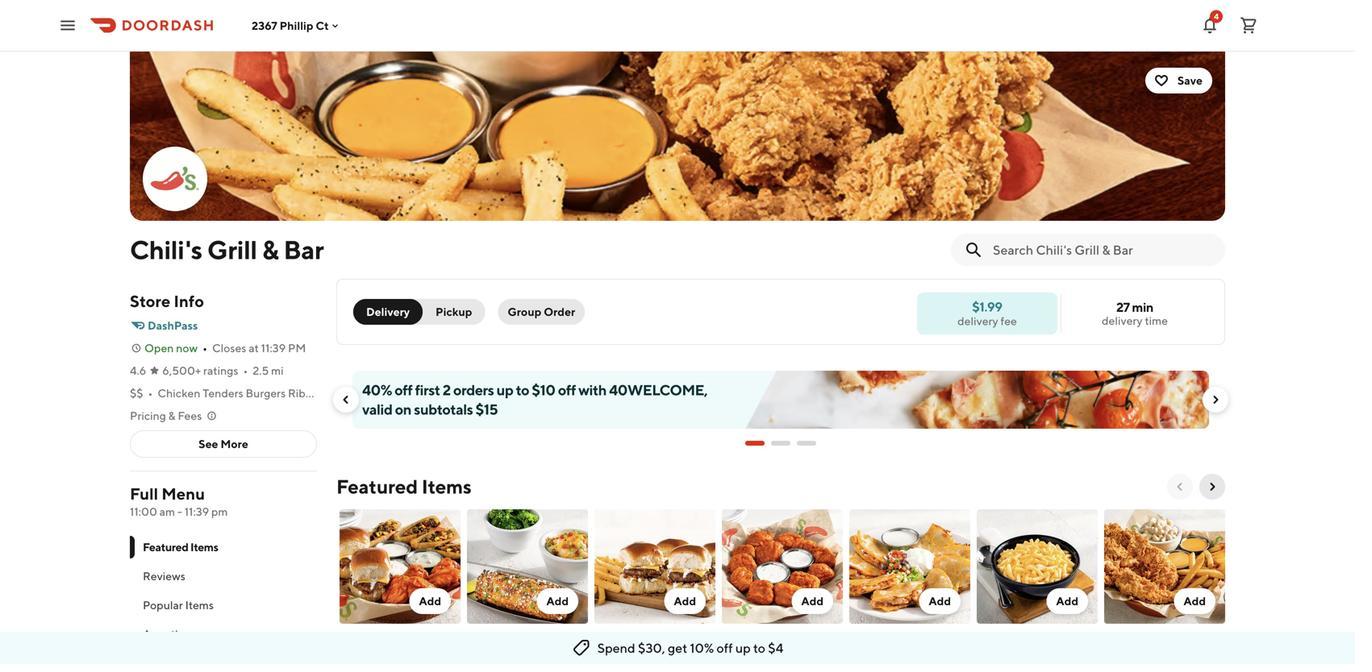 Task type: vqa. For each thing, say whether or not it's contained in the screenshot.
.
no



Task type: locate. For each thing, give the bounding box(es) containing it.
& right macaroni
[[1075, 632, 1083, 647]]

0 vertical spatial featured
[[336, 476, 418, 499]]

0 horizontal spatial delivery
[[958, 315, 998, 328]]

add button for chicken crisper® combo
[[1174, 589, 1216, 615]]

grill
[[207, 235, 257, 265]]

1 horizontal spatial 11:39
[[261, 342, 286, 355]]

4.6
[[130, 364, 146, 378]]

$$ • chicken tenders burgers ribs fajitas & more
[[130, 387, 385, 400]]

tenders
[[203, 387, 243, 400]]

• right now
[[203, 342, 207, 355]]

1 vertical spatial up
[[735, 641, 751, 656]]

& inside button
[[168, 409, 176, 423]]

$1.99 delivery fee
[[958, 299, 1017, 328]]

off right '10%'
[[717, 641, 733, 656]]

chili's grill & bar image
[[130, 52, 1225, 221], [144, 148, 206, 210]]

group order button
[[498, 299, 585, 325]]

delivery left time at the right top of page
[[1102, 314, 1143, 328]]

1 vertical spatial items
[[190, 541, 218, 554]]

chili's
[[130, 235, 202, 265]]

0 horizontal spatial more
[[221, 438, 248, 451]]

6 add button from the left
[[1047, 589, 1088, 615]]

dashpass
[[148, 319, 198, 332]]

2 vertical spatial •
[[148, 387, 153, 400]]

2 add button from the left
[[537, 589, 578, 615]]

more up "valid"
[[358, 387, 385, 400]]

0 horizontal spatial •
[[148, 387, 153, 400]]

chicken inside the "chicken bacon ranch quesadillas"
[[849, 632, 897, 647]]

•
[[203, 342, 207, 355], [243, 364, 248, 378], [148, 387, 153, 400]]

to left $10
[[516, 382, 529, 399]]

add for sides
[[546, 595, 569, 608]]

2 add from the left
[[546, 595, 569, 608]]

fajitas
[[313, 387, 346, 400]]

1 horizontal spatial •
[[203, 342, 207, 355]]

add
[[419, 595, 441, 608], [546, 595, 569, 608], [674, 595, 696, 608], [801, 595, 824, 608], [929, 595, 951, 608], [1056, 595, 1079, 608], [1184, 595, 1206, 608]]

11:39 right at
[[261, 342, 286, 355]]

chicken crisper® combo image
[[1104, 510, 1225, 624]]

bites
[[668, 632, 696, 647]]

1 add button from the left
[[409, 589, 451, 615]]

0 vertical spatial up
[[497, 382, 513, 399]]

1 horizontal spatial chicken
[[849, 632, 897, 647]]

more right see on the bottom of page
[[221, 438, 248, 451]]

1 horizontal spatial to
[[753, 641, 765, 656]]

2367
[[252, 19, 277, 32]]

3 add from the left
[[674, 595, 696, 608]]

items inside heading
[[422, 476, 472, 499]]

1 vertical spatial featured items
[[143, 541, 218, 554]]

items down subtotals
[[422, 476, 472, 499]]

2 horizontal spatial chicken
[[1104, 632, 1152, 647]]

& right "fajitas"
[[348, 387, 355, 400]]

up left $4 at the right of page
[[735, 641, 751, 656]]

add button for chicken bacon ranch quesadillas
[[919, 589, 961, 615]]

more inside button
[[221, 438, 248, 451]]

off up on
[[395, 382, 412, 399]]

1 horizontal spatial featured
[[336, 476, 418, 499]]

4 add button from the left
[[792, 589, 833, 615]]

previous button of carousel image
[[340, 394, 353, 407], [1174, 481, 1187, 494]]

up up $15
[[497, 382, 513, 399]]

• closes at 11:39 pm
[[203, 342, 306, 355]]

add for chicken bacon ranch quesadillas
[[929, 595, 951, 608]]

to left $4 at the right of page
[[753, 641, 765, 656]]

mouth®
[[616, 632, 665, 647]]

min
[[1132, 300, 1154, 315]]

2367 phillip ct button
[[252, 19, 342, 32]]

0 horizontal spatial featured
[[143, 541, 188, 554]]

chicken
[[158, 387, 200, 400], [849, 632, 897, 647], [1104, 632, 1152, 647]]

0 vertical spatial previous button of carousel image
[[340, 394, 353, 407]]

previous button of carousel image left 40%
[[340, 394, 353, 407]]

to inside 40% off first 2 orders up to $10 off with 40welcome, valid on subtotals $15
[[516, 382, 529, 399]]

popular items
[[143, 599, 214, 612]]

4 add from the left
[[801, 595, 824, 608]]

0 vertical spatial •
[[203, 342, 207, 355]]

cheese
[[977, 650, 1020, 665]]

ranch
[[849, 650, 886, 665]]

next button of carousel image
[[1209, 394, 1222, 407]]

2 vertical spatial items
[[185, 599, 214, 612]]

featured up reviews
[[143, 541, 188, 554]]

ct
[[316, 19, 329, 32]]

triple
[[340, 632, 372, 647]]

featured items
[[336, 476, 472, 499], [143, 541, 218, 554]]

with
[[578, 382, 607, 399]]

order methods option group
[[353, 299, 485, 325]]

featured items heading
[[336, 474, 472, 500]]

items right popular
[[185, 599, 214, 612]]

Pickup radio
[[413, 299, 485, 325]]

1 vertical spatial previous button of carousel image
[[1174, 481, 1187, 494]]

11:00
[[130, 505, 157, 519]]

add button
[[409, 589, 451, 615], [537, 589, 578, 615], [664, 589, 706, 615], [792, 589, 833, 615], [919, 589, 961, 615], [1047, 589, 1088, 615], [1174, 589, 1216, 615]]

add for boneless wings
[[801, 595, 824, 608]]

0 horizontal spatial featured items
[[143, 541, 218, 554]]

items up reviews button
[[190, 541, 218, 554]]

up inside 40% off first 2 orders up to $10 off with 40welcome, valid on subtotals $15
[[497, 382, 513, 399]]

save button
[[1145, 68, 1212, 94]]

full menu 11:00 am - 11:39 pm
[[130, 485, 228, 519]]

chicken down 6,500+
[[158, 387, 200, 400]]

0 horizontal spatial up
[[497, 382, 513, 399]]

previous button of carousel image left next button of carousel icon
[[1174, 481, 1187, 494]]

spend
[[597, 641, 635, 656]]

appetizers button
[[130, 620, 317, 649]]

• right $$
[[148, 387, 153, 400]]

more
[[358, 387, 385, 400], [221, 438, 248, 451]]

add button for kraft® macaroni & cheese
[[1047, 589, 1088, 615]]

3 add button from the left
[[664, 589, 706, 615]]

0 horizontal spatial off
[[395, 382, 412, 399]]

1 vertical spatial featured
[[143, 541, 188, 554]]

0 vertical spatial items
[[422, 476, 472, 499]]

1 vertical spatial more
[[221, 438, 248, 451]]

7 add from the left
[[1184, 595, 1206, 608]]

0 horizontal spatial previous button of carousel image
[[340, 394, 353, 407]]

add for chicken crisper® combo
[[1184, 595, 1206, 608]]

1 horizontal spatial up
[[735, 641, 751, 656]]

chicken bacon ranch quesadillas image
[[849, 510, 970, 624]]

1 vertical spatial to
[[753, 641, 765, 656]]

0 vertical spatial 11:39
[[261, 342, 286, 355]]

7 add button from the left
[[1174, 589, 1216, 615]]

chicken inside chicken crisper® combo
[[1104, 632, 1152, 647]]

delivery
[[1102, 314, 1143, 328], [958, 315, 998, 328]]

popular items button
[[130, 591, 317, 620]]

11:39 right the - at bottom
[[184, 505, 209, 519]]

next button of carousel image
[[1206, 481, 1219, 494]]

4
[[1214, 12, 1219, 21]]

fees
[[178, 409, 202, 423]]

macaroni
[[1019, 632, 1072, 647]]

to
[[516, 382, 529, 399], [753, 641, 765, 656]]

save
[[1178, 74, 1203, 87]]

chicken up ranch
[[849, 632, 897, 647]]

$15
[[476, 401, 498, 418]]

boneless wings image
[[722, 510, 843, 624]]

0 vertical spatial to
[[516, 382, 529, 399]]

2 horizontal spatial •
[[243, 364, 248, 378]]

• left 2.5
[[243, 364, 248, 378]]

featured items down on
[[336, 476, 472, 499]]

sides
[[467, 632, 498, 647]]

phillip
[[280, 19, 313, 32]]

1 add from the left
[[419, 595, 441, 608]]

chicken up combo
[[1104, 632, 1152, 647]]

1 horizontal spatial more
[[358, 387, 385, 400]]

& left fees
[[168, 409, 176, 423]]

off right $10
[[558, 382, 576, 399]]

40% off first 2 orders up to $10 off with 40welcome, valid on subtotals $15
[[362, 382, 708, 418]]

0 vertical spatial more
[[358, 387, 385, 400]]

delivery
[[366, 305, 410, 319]]

& left bar
[[262, 235, 279, 265]]

store info
[[130, 292, 204, 311]]

featured down "valid"
[[336, 476, 418, 499]]

chicken bacon ranch quesadillas
[[849, 632, 955, 665]]

boneless
[[722, 632, 773, 647]]

&
[[262, 235, 279, 265], [348, 387, 355, 400], [168, 409, 176, 423], [1075, 632, 1083, 647]]

items
[[422, 476, 472, 499], [190, 541, 218, 554], [185, 599, 214, 612]]

featured items up reviews
[[143, 541, 218, 554]]

5 add from the left
[[929, 595, 951, 608]]

1 vertical spatial 11:39
[[184, 505, 209, 519]]

am
[[159, 505, 175, 519]]

subtotals
[[414, 401, 473, 418]]

triple dipper™ image
[[340, 510, 461, 624]]

0 vertical spatial featured items
[[336, 476, 472, 499]]

6 add from the left
[[1056, 595, 1079, 608]]

5 add button from the left
[[919, 589, 961, 615]]

0 horizontal spatial to
[[516, 382, 529, 399]]

11:39
[[261, 342, 286, 355], [184, 505, 209, 519]]

0 horizontal spatial 11:39
[[184, 505, 209, 519]]

delivery left fee
[[958, 315, 998, 328]]

up
[[497, 382, 513, 399], [735, 641, 751, 656]]

1 horizontal spatial delivery
[[1102, 314, 1143, 328]]

$1.99
[[972, 299, 1002, 315]]



Task type: describe. For each thing, give the bounding box(es) containing it.
$10
[[532, 382, 555, 399]]

add button for sides
[[537, 589, 578, 615]]

6,500+ ratings •
[[162, 364, 248, 378]]

$4
[[768, 641, 784, 656]]

burgers
[[246, 387, 286, 400]]

big
[[595, 632, 614, 647]]

orders
[[453, 382, 494, 399]]

up for off
[[735, 641, 751, 656]]

full
[[130, 485, 158, 504]]

reviews
[[143, 570, 185, 583]]

-
[[177, 505, 182, 519]]

open
[[144, 342, 174, 355]]

kraft® macaroni & cheese
[[977, 632, 1083, 665]]

get
[[668, 641, 687, 656]]

up for orders
[[497, 382, 513, 399]]

Delivery radio
[[353, 299, 423, 325]]

reviews button
[[130, 562, 317, 591]]

pricing
[[130, 409, 166, 423]]

time
[[1145, 314, 1168, 328]]

closes
[[212, 342, 246, 355]]

delivery inside $1.99 delivery fee
[[958, 315, 998, 328]]

on
[[395, 401, 411, 418]]

0 items, open order cart image
[[1239, 16, 1258, 35]]

sides image
[[467, 510, 588, 624]]

ribs
[[288, 387, 310, 400]]

to for $10
[[516, 382, 529, 399]]

to for $4
[[753, 641, 765, 656]]

11:39 inside full menu 11:00 am - 11:39 pm
[[184, 505, 209, 519]]

big mouth® bites
[[595, 632, 696, 647]]

$30,
[[638, 641, 665, 656]]

fee
[[1001, 315, 1017, 328]]

dipper™
[[374, 632, 424, 647]]

0 horizontal spatial chicken
[[158, 387, 200, 400]]

crisper®
[[1154, 632, 1206, 647]]

ratings
[[203, 364, 238, 378]]

bacon
[[899, 632, 935, 647]]

2367 phillip ct
[[252, 19, 329, 32]]

1 horizontal spatial featured items
[[336, 476, 472, 499]]

featured inside heading
[[336, 476, 418, 499]]

triple dipper™
[[340, 632, 424, 647]]

see more button
[[131, 432, 316, 457]]

add button for triple dipper™
[[409, 589, 451, 615]]

40%
[[362, 382, 392, 399]]

Item Search search field
[[993, 241, 1212, 259]]

spend $30, get 10% off up to $4
[[597, 641, 784, 656]]

pricing & fees
[[130, 409, 202, 423]]

add button for big mouth® bites
[[664, 589, 706, 615]]

now
[[176, 342, 198, 355]]

group order
[[508, 305, 575, 319]]

1 horizontal spatial off
[[558, 382, 576, 399]]

bar
[[284, 235, 324, 265]]

2
[[443, 382, 451, 399]]

select promotional banner element
[[745, 429, 816, 458]]

chicken for chicken crisper® combo
[[1104, 632, 1152, 647]]

see more
[[199, 438, 248, 451]]

pm
[[211, 505, 228, 519]]

chicken for chicken bacon ranch quesadillas
[[849, 632, 897, 647]]

2.5 mi
[[253, 364, 284, 378]]

popular
[[143, 599, 183, 612]]

order
[[544, 305, 575, 319]]

group
[[508, 305, 541, 319]]

see
[[199, 438, 218, 451]]

combo
[[1104, 650, 1147, 665]]

pickup
[[436, 305, 472, 319]]

1 vertical spatial •
[[243, 364, 248, 378]]

info
[[174, 292, 204, 311]]

store
[[130, 292, 170, 311]]

boneless wings
[[722, 632, 813, 647]]

chicken crisper® combo
[[1104, 632, 1206, 665]]

add for big mouth® bites
[[674, 595, 696, 608]]

items inside button
[[185, 599, 214, 612]]

delivery inside 27 min delivery time
[[1102, 314, 1143, 328]]

first
[[415, 382, 440, 399]]

1 horizontal spatial previous button of carousel image
[[1174, 481, 1187, 494]]

wings
[[776, 632, 813, 647]]

add for kraft® macaroni & cheese
[[1056, 595, 1079, 608]]

valid
[[362, 401, 392, 418]]

chili's grill & bar
[[130, 235, 324, 265]]

pricing & fees button
[[130, 408, 218, 424]]

10%
[[690, 641, 714, 656]]

27 min delivery time
[[1102, 300, 1168, 328]]

add for triple dipper™
[[419, 595, 441, 608]]

2 horizontal spatial off
[[717, 641, 733, 656]]

kraft®
[[977, 632, 1017, 647]]

appetizers
[[143, 628, 199, 641]]

$$
[[130, 387, 143, 400]]

notification bell image
[[1200, 16, 1220, 35]]

pm
[[288, 342, 306, 355]]

open now
[[144, 342, 198, 355]]

open menu image
[[58, 16, 77, 35]]

kraft® macaroni & cheese image
[[977, 510, 1098, 624]]

27
[[1116, 300, 1130, 315]]

quesadillas
[[888, 650, 955, 665]]

& inside kraft® macaroni & cheese
[[1075, 632, 1083, 647]]

big mouth® bites image
[[595, 510, 716, 624]]

add button for boneless wings
[[792, 589, 833, 615]]

at
[[249, 342, 259, 355]]

2.5
[[253, 364, 269, 378]]

mi
[[271, 364, 284, 378]]



